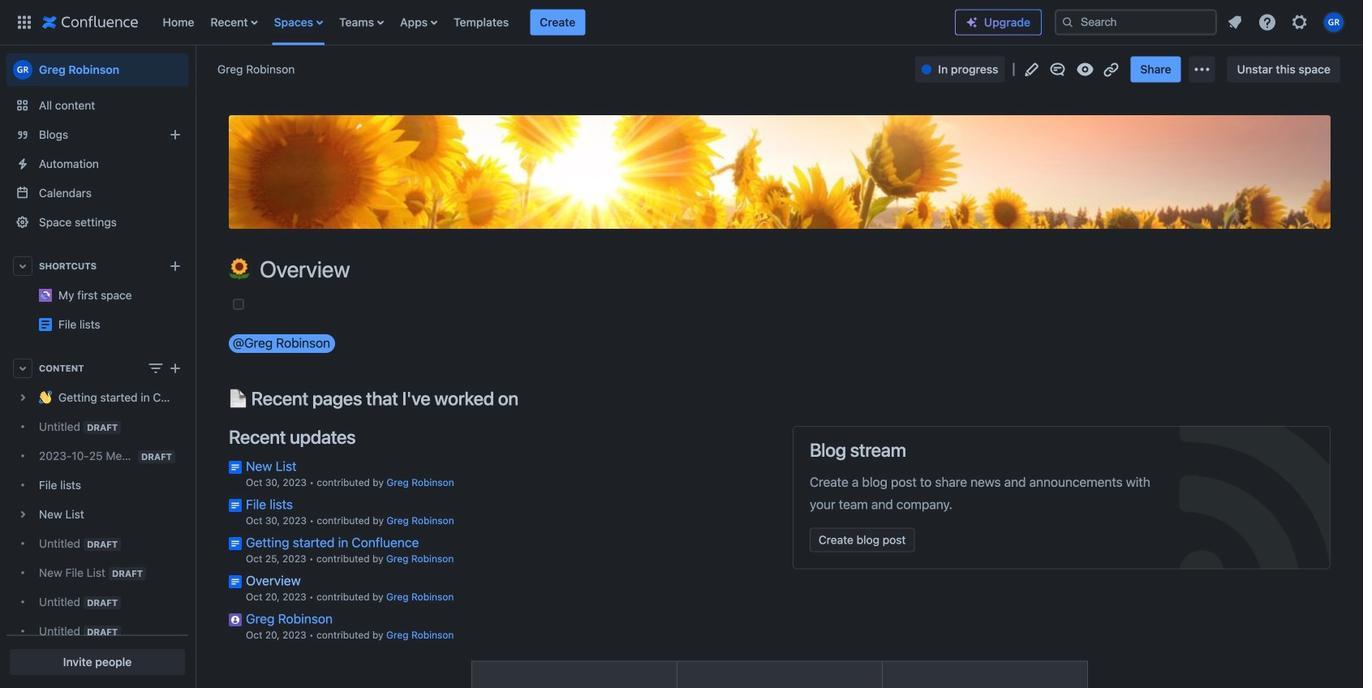 Task type: describe. For each thing, give the bounding box(es) containing it.
more actions image
[[1193, 60, 1213, 79]]

list for appswitcher icon
[[155, 0, 955, 45]]

list for premium icon
[[1221, 8, 1354, 37]]

list item inside 'list'
[[530, 9, 586, 35]]

tree inside space element
[[6, 383, 188, 688]]

global element
[[10, 0, 955, 45]]

add shortcut image
[[166, 257, 185, 276]]

notification icon image
[[1226, 13, 1245, 32]]

settings icon image
[[1291, 13, 1310, 32]]

Search field
[[1055, 9, 1218, 35]]

change view image
[[146, 359, 166, 378]]



Task type: locate. For each thing, give the bounding box(es) containing it.
help icon image
[[1258, 13, 1278, 32]]

premium image
[[966, 16, 979, 29]]

None search field
[[1055, 9, 1218, 35]]

space element
[[0, 45, 195, 688]]

copy link image
[[1102, 60, 1121, 79]]

list
[[155, 0, 955, 45], [1221, 8, 1354, 37]]

1 horizontal spatial list
[[1221, 8, 1354, 37]]

copy image
[[517, 388, 537, 408]]

search image
[[1062, 16, 1075, 29]]

stop watching image
[[1076, 60, 1095, 79]]

list item
[[530, 9, 586, 35]]

0 horizontal spatial list
[[155, 0, 955, 45]]

:sunflower: image
[[229, 259, 250, 280], [229, 259, 250, 280]]

create a page image
[[166, 359, 185, 378]]

banner
[[0, 0, 1364, 45]]

file lists image
[[39, 318, 52, 331]]

confluence image
[[42, 13, 138, 32], [42, 13, 138, 32]]

appswitcher icon image
[[15, 13, 34, 32]]

tree
[[6, 383, 188, 688]]

edit this page image
[[1022, 60, 1042, 79]]

create a blog image
[[166, 125, 185, 144]]

collapse sidebar image
[[177, 54, 213, 86]]



Task type: vqa. For each thing, say whether or not it's contained in the screenshot.
second Page image from the left
no



